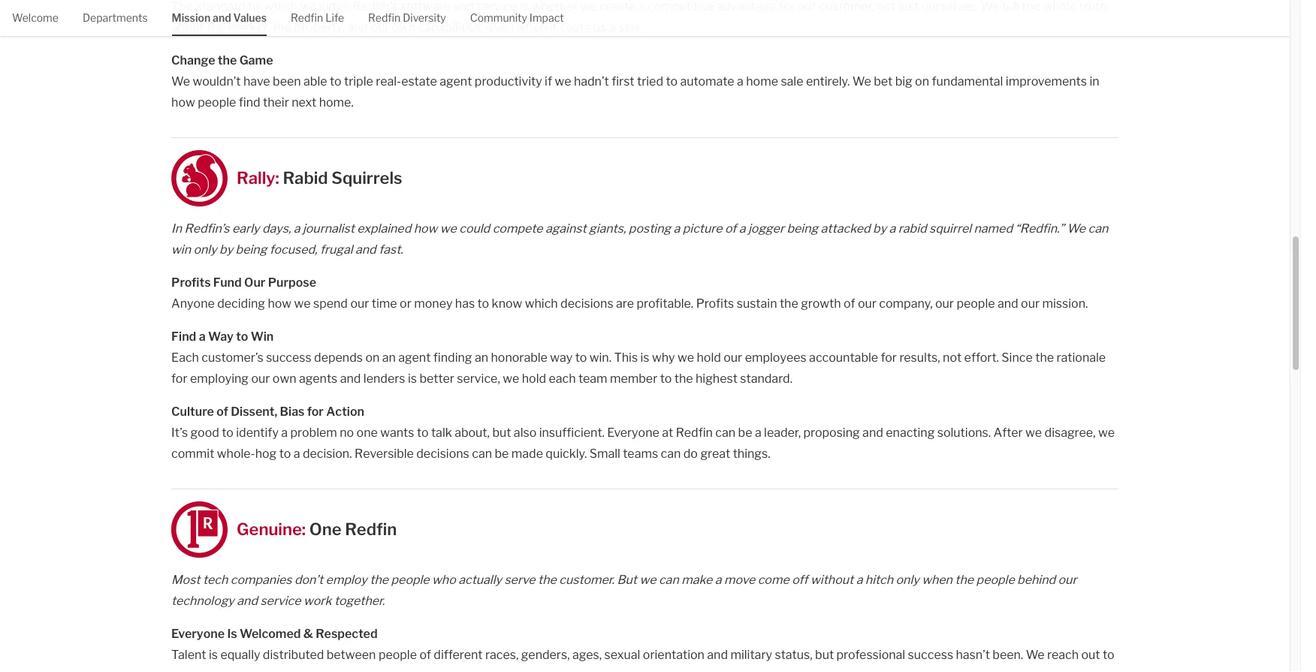 Task type: locate. For each thing, give the bounding box(es) containing it.
us
[[593, 20, 606, 35]]

deciding
[[217, 297, 265, 311]]

people right employ
[[391, 573, 430, 588]]

0 vertical spatial by
[[248, 0, 262, 14]]

everyone up talent
[[171, 627, 225, 642]]

0 horizontal spatial an
[[382, 351, 396, 365]]

1 horizontal spatial which
[[525, 297, 558, 311]]

welcome
[[12, 11, 59, 24]]

own
[[392, 20, 416, 35], [273, 372, 297, 386]]

1 vertical spatial agent
[[399, 351, 431, 365]]

0 vertical spatial how
[[171, 95, 195, 110]]

be up things. at the right bottom of page
[[738, 426, 753, 440]]

we inside most tech companies don't employ the people who actually serve the customer. but we can make a move come off without a hitch only when the people behind our technology and service work together.
[[640, 573, 656, 588]]

0 vertical spatial everyone
[[608, 426, 660, 440]]

up
[[395, 670, 409, 672]]

a right 'find'
[[199, 330, 206, 344]]

1 horizontal spatial decisions
[[561, 297, 614, 311]]

1 horizontal spatial an
[[475, 351, 489, 365]]

distributed
[[263, 648, 324, 663]]

for inside culture of dissent, bias for action it's good to identify a problem no one wants to talk about, but also insufficient. everyone at redfin can be a leader, proposing and enacting solutions. after we disagree, we commit whole-hog to a decision. reversible decisions can be made quickly. small teams can do great things.
[[307, 405, 324, 419]]

we right why
[[678, 351, 694, 365]]

to right 'tried' on the top of the page
[[666, 74, 678, 89]]

the inside profits fund our purpose anyone deciding how we spend our time or money has to know which decisions are profitable. profits sustain the growth of our company, our people and our mission.
[[780, 297, 799, 311]]

0 horizontal spatial how
[[171, 95, 195, 110]]

our right company,
[[936, 297, 954, 311]]

0 vertical spatial have
[[243, 74, 270, 89]]

2 horizontal spatial by
[[873, 222, 887, 236]]

service down companies
[[260, 594, 301, 609]]

0 vertical spatial decisions
[[561, 297, 614, 311]]

hold
[[697, 351, 721, 365], [522, 372, 546, 386]]

can left do
[[661, 447, 681, 461]]

have down game
[[243, 74, 270, 89]]

1 vertical spatial own
[[273, 372, 297, 386]]

but right "status,"
[[815, 648, 834, 663]]

redfin's right judge
[[353, 0, 398, 14]]

0 vertical spatial profits
[[171, 276, 211, 290]]

0 horizontal spatial everyone
[[171, 627, 225, 642]]

be
[[738, 426, 753, 440], [495, 447, 509, 461]]

being right jogger
[[787, 222, 819, 236]]

0 horizontal spatial who
[[432, 573, 456, 588]]

professional
[[837, 648, 906, 663]]

0 vertical spatial be
[[738, 426, 753, 440]]

we
[[300, 0, 317, 14], [581, 0, 597, 14], [555, 74, 572, 89], [440, 222, 457, 236], [294, 297, 311, 311], [678, 351, 694, 365], [503, 372, 520, 386], [1026, 426, 1042, 440], [1099, 426, 1115, 440], [640, 573, 656, 588], [346, 670, 362, 672]]

0 horizontal spatial but
[[493, 426, 511, 440]]

talent
[[171, 648, 206, 663]]

service up even
[[477, 0, 517, 14]]

profits up anyone
[[171, 276, 211, 290]]

1 vertical spatial hold
[[522, 372, 546, 386]]

of
[[725, 222, 737, 236], [844, 297, 856, 311], [217, 405, 228, 419], [420, 648, 431, 663]]

1 vertical spatial redfin's
[[185, 222, 230, 236]]

estate
[[401, 74, 437, 89]]

1 vertical spatial be
[[495, 447, 509, 461]]

to
[[330, 74, 342, 89], [666, 74, 678, 89], [478, 297, 489, 311], [236, 330, 248, 344], [575, 351, 587, 365], [660, 372, 672, 386], [222, 426, 234, 440], [417, 426, 429, 440], [279, 447, 291, 461], [1103, 648, 1115, 663]]

home.
[[319, 95, 354, 110]]

0 vertical spatial when
[[517, 20, 547, 35]]

redfin life link
[[291, 0, 344, 34]]

we up us
[[581, 0, 597, 14]]

employing
[[190, 372, 249, 386]]

1 horizontal spatial on
[[915, 74, 930, 89]]

is left the better
[[408, 372, 417, 386]]

and inside most tech companies don't employ the people who actually serve the customer. but we can make a move come off without a hitch only when the people behind our technology and service work together.
[[237, 594, 258, 609]]

1 vertical spatial not
[[943, 351, 962, 365]]

an up lenders
[[382, 351, 396, 365]]

sustain
[[737, 297, 777, 311]]

named
[[974, 222, 1013, 236]]

we inside 'everyone is welcomed & respected talent is equally distributed between people of different races, genders, ages, sexual orientation and military status, but professional success hasn't been. we reach out to customers others disregarded; we build up colleagues who elsewhere might have felt torn down.'
[[346, 670, 362, 672]]

we right but on the left of the page
[[640, 573, 656, 588]]

1 horizontal spatial be
[[738, 426, 753, 440]]

can left make
[[659, 573, 679, 588]]

1 horizontal spatial hold
[[697, 351, 721, 365]]

1 horizontal spatial when
[[922, 573, 953, 588]]

redfin up do
[[676, 426, 713, 440]]

1 horizontal spatial everyone
[[608, 426, 660, 440]]

but
[[493, 426, 511, 440], [815, 648, 834, 663]]

agent up the better
[[399, 351, 431, 365]]

1 horizontal spatial only
[[896, 573, 920, 588]]

only right hitch
[[896, 573, 920, 588]]

in
[[1090, 74, 1100, 89]]

orientation
[[643, 648, 705, 663]]

1 horizontal spatial by
[[248, 0, 262, 14]]

people inside 'everyone is welcomed & respected talent is equally distributed between people of different races, genders, ages, sexual orientation and military status, but professional success hasn't been. we reach out to customers others disregarded; we build up colleagues who elsewhere might have felt torn down.'
[[379, 648, 417, 663]]

ourselves.
[[922, 0, 979, 14]]

1 vertical spatial which
[[525, 297, 558, 311]]

agent inside change the game we wouldn't have been able to triple real-estate agent productivity if we hadn't first tried to automate a home sale entirely. we bet big on fundamental improvements in how people find their next home.
[[440, 74, 472, 89]]

0 vertical spatial redfin's
[[353, 0, 398, 14]]

elsewhere
[[501, 670, 559, 672]]

down.
[[673, 670, 707, 672]]

can
[[1089, 222, 1109, 236], [716, 426, 736, 440], [472, 447, 492, 461], [661, 447, 681, 461], [659, 573, 679, 588]]

hitch
[[866, 573, 894, 588]]

"redfin."
[[1016, 222, 1065, 236]]

work
[[304, 594, 332, 609]]

who inside most tech companies don't employ the people who actually serve the customer. but we can make a move come off without a hitch only when the people behind our technology and service work together.
[[432, 573, 456, 588]]

we down purpose at top
[[294, 297, 311, 311]]

the down standard
[[207, 20, 225, 35]]

to inside 'everyone is welcomed & respected talent is equally distributed between people of different races, genders, ages, sexual orientation and military status, but professional success hasn't been. we reach out to customers others disregarded; we build up colleagues who elsewhere might have felt torn down.'
[[1103, 648, 1115, 663]]

1 vertical spatial being
[[236, 243, 267, 257]]

explained
[[357, 222, 411, 236]]

1 horizontal spatial own
[[392, 20, 416, 35]]

2 an from the left
[[475, 351, 489, 365]]

not left just
[[877, 0, 896, 14]]

behind
[[1018, 573, 1056, 588]]

rabid
[[899, 222, 927, 236]]

not left effort.
[[943, 351, 962, 365]]

we inside profits fund our purpose anyone deciding how we spend our time or money has to know which decisions are profitable. profits sustain the growth of our company, our people and our mission.
[[294, 297, 311, 311]]

0 horizontal spatial service
[[260, 594, 301, 609]]

of inside in redfin's early days, a journalist explained how we could compete against giants, posting a picture of a jogger being attacked by a rabid squirrel named "redfin." we can win only by being focused, frugal and fast.
[[725, 222, 737, 236]]

fundamental
[[932, 74, 1004, 89]]

market,
[[228, 20, 271, 35]]

equally
[[220, 648, 260, 663]]

tech
[[203, 573, 228, 588]]

in
[[171, 222, 182, 236]]

we inside change the game we wouldn't have been able to triple real-estate agent productivity if we hadn't first tried to automate a home sale entirely. we bet big on fundamental improvements in how people find their next home.
[[555, 74, 572, 89]]

1 horizontal spatial success
[[908, 648, 954, 663]]

one redfin sign image
[[171, 502, 228, 558]]

1 vertical spatial but
[[815, 648, 834, 663]]

don't
[[295, 573, 323, 588]]

own left agents
[[273, 372, 297, 386]]

we down change
[[171, 74, 190, 89]]

when left it
[[517, 20, 547, 35]]

customers
[[171, 670, 231, 672]]

0 horizontal spatial profits
[[171, 276, 211, 290]]

why
[[652, 351, 675, 365]]

mission
[[172, 11, 211, 24]]

of inside 'everyone is welcomed & respected talent is equally distributed between people of different races, genders, ages, sexual orientation and military status, but professional success hasn't been. we reach out to customers others disregarded; we build up colleagues who elsewhere might have felt torn down.'
[[420, 648, 431, 663]]

1 vertical spatial profits
[[696, 297, 734, 311]]

we down between
[[346, 670, 362, 672]]

been.
[[993, 648, 1024, 663]]

1 horizontal spatial have
[[597, 670, 623, 672]]

no
[[340, 426, 354, 440]]

an
[[382, 351, 396, 365], [475, 351, 489, 365]]

redfin's right in
[[185, 222, 230, 236]]

1 vertical spatial when
[[922, 573, 953, 588]]

1 vertical spatial service
[[260, 594, 301, 609]]

of inside culture of dissent, bias for action it's good to identify a problem no one wants to talk about, but also insufficient. everyone at redfin can be a leader, proposing and enacting solutions. after we disagree, we commit whole-hog to a decision. reversible decisions can be made quickly. small teams can do great things.
[[217, 405, 228, 419]]

the right market,
[[273, 20, 292, 35]]

2 horizontal spatial how
[[414, 222, 438, 236]]

0 horizontal spatial agent
[[399, 351, 431, 365]]

can up 'great'
[[716, 426, 736, 440]]

and inside profits fund our purpose anyone deciding how we spend our time or money has to know which decisions are profitable. profits sustain the growth of our company, our people and our mission.
[[998, 297, 1019, 311]]

a inside change the game we wouldn't have been able to triple real-estate agent productivity if we hadn't first tried to automate a home sale entirely. we bet big on fundamental improvements in how people find their next home.
[[737, 74, 744, 89]]

1 vertical spatial have
[[597, 670, 623, 672]]

the right since
[[1036, 351, 1054, 365]]

decisions down talk at the left bottom
[[417, 447, 470, 461]]

everyone is welcomed & respected talent is equally distributed between people of different races, genders, ages, sexual orientation and military status, but professional success hasn't been. we reach out to customers others disregarded; we build up colleagues who elsewhere might have felt torn down.
[[171, 627, 1115, 672]]

1 horizontal spatial service
[[477, 0, 517, 14]]

for left results,
[[881, 351, 897, 365]]

0 vertical spatial not
[[877, 0, 896, 14]]

of right picture
[[725, 222, 737, 236]]

1 horizontal spatial not
[[943, 351, 962, 365]]

is left "impact" at the top of the page
[[520, 0, 529, 14]]

0 vertical spatial who
[[432, 573, 456, 588]]

days,
[[262, 222, 291, 236]]

way
[[550, 351, 573, 365]]

time
[[372, 297, 397, 311]]

0 horizontal spatial redfin's
[[185, 222, 230, 236]]

1 vertical spatial who
[[474, 670, 498, 672]]

identify
[[236, 426, 279, 440]]

redfin's inside in redfin's early days, a journalist explained how we could compete against giants, posting a picture of a jogger being attacked by a rabid squirrel named "redfin." we can win only by being focused, frugal and fast.
[[185, 222, 230, 236]]

1 vertical spatial only
[[896, 573, 920, 588]]

build
[[365, 670, 392, 672]]

a left picture
[[674, 222, 680, 236]]

how down purpose at top
[[268, 297, 292, 311]]

each
[[549, 372, 576, 386]]

0 vertical spatial but
[[493, 426, 511, 440]]

the up wouldn't
[[218, 53, 237, 68]]

the right serve
[[538, 573, 557, 588]]

for
[[779, 0, 795, 14], [881, 351, 897, 365], [171, 372, 188, 386], [307, 405, 324, 419]]

redfin
[[291, 11, 323, 24], [368, 11, 401, 24], [676, 426, 713, 440], [345, 520, 397, 540]]

who left actually
[[432, 573, 456, 588]]

member
[[610, 372, 658, 386]]

wants
[[380, 426, 414, 440]]

on inside find a way to win each customer's success depends on an agent finding an honorable way to win. this is why we hold our employees accountable for results, not effort. since the rationale for employing our own agents and lenders is better service, we hold each team member to the highest standard.
[[366, 351, 380, 365]]

1 horizontal spatial how
[[268, 297, 292, 311]]

also
[[514, 426, 537, 440]]

focused,
[[270, 243, 317, 257]]

0 vertical spatial being
[[787, 222, 819, 236]]

how
[[171, 95, 195, 110], [414, 222, 438, 236], [268, 297, 292, 311]]

0 horizontal spatial own
[[273, 372, 297, 386]]

a left jogger
[[739, 222, 746, 236]]

and down depends
[[340, 372, 361, 386]]

0 horizontal spatial decisions
[[417, 447, 470, 461]]

picture
[[683, 222, 723, 236]]

and left military
[[707, 648, 728, 663]]

the
[[171, 0, 193, 14]]

we left could at top left
[[440, 222, 457, 236]]

we right been.
[[1026, 648, 1045, 663]]

0 horizontal spatial by
[[220, 243, 233, 257]]

is inside 'everyone is welcomed & respected talent is equally distributed between people of different races, genders, ages, sexual orientation and military status, but professional success hasn't been. we reach out to customers others disregarded; we build up colleagues who elsewhere might have felt torn down.'
[[209, 648, 218, 663]]

0 horizontal spatial on
[[366, 351, 380, 365]]

posting
[[629, 222, 671, 236]]

success
[[266, 351, 312, 365], [908, 648, 954, 663]]

0 vertical spatial success
[[266, 351, 312, 365]]

success left hasn't
[[908, 648, 954, 663]]

1 an from the left
[[382, 351, 396, 365]]

1 vertical spatial on
[[366, 351, 380, 365]]

our left time
[[351, 297, 369, 311]]

when inside 'the standard by which we judge redfin's software and service is whether we create a competitive advantage for our customer, not just ourselves. we tell the whole truth about the market, the property, and our own capabilities, even when it costs us a sale.'
[[517, 20, 547, 35]]

problem
[[290, 426, 337, 440]]

people left behind
[[977, 573, 1015, 588]]

can inside most tech companies don't employ the people who actually serve the customer. but we can make a move come off without a hitch only when the people behind our technology and service work together.
[[659, 573, 679, 588]]

0 vertical spatial which
[[264, 0, 297, 14]]

a left home
[[737, 74, 744, 89]]

and left the enacting
[[863, 426, 884, 440]]

1 horizontal spatial who
[[474, 670, 498, 672]]

of right growth
[[844, 297, 856, 311]]

who down 'races,'
[[474, 670, 498, 672]]

0 vertical spatial agent
[[440, 74, 472, 89]]

0 vertical spatial own
[[392, 20, 416, 35]]

0 vertical spatial on
[[915, 74, 930, 89]]

how right explained
[[414, 222, 438, 236]]

for inside 'the standard by which we judge redfin's software and service is whether we create a competitive advantage for our customer, not just ourselves. we tell the whole truth about the market, the property, and our own capabilities, even when it costs us a sale.'
[[779, 0, 795, 14]]

and up since
[[998, 297, 1019, 311]]

our
[[244, 276, 266, 290]]

be left made
[[495, 447, 509, 461]]

own inside 'the standard by which we judge redfin's software and service is whether we create a competitive advantage for our customer, not just ourselves. we tell the whole truth about the market, the property, and our own capabilities, even when it costs us a sale.'
[[392, 20, 416, 35]]

0 horizontal spatial have
[[243, 74, 270, 89]]

we right if
[[555, 74, 572, 89]]

enacting
[[886, 426, 935, 440]]

1 vertical spatial how
[[414, 222, 438, 236]]

whole-
[[217, 447, 255, 461]]

rabid squirrel wearing boxing gloves image
[[171, 150, 228, 207]]

service inside most tech companies don't employ the people who actually serve the customer. but we can make a move come off without a hitch only when the people behind our technology and service work together.
[[260, 594, 301, 609]]

to right out
[[1103, 648, 1115, 663]]

0 horizontal spatial only
[[193, 243, 217, 257]]

find a way to win each customer's success depends on an agent finding an honorable way to win. this is why we hold our employees accountable for results, not effort. since the rationale for employing our own agents and lenders is better service, we hold each team member to the highest standard.
[[171, 330, 1106, 386]]

able
[[304, 74, 327, 89]]

for right advantage
[[779, 0, 795, 14]]

actually
[[459, 573, 502, 588]]

of up good
[[217, 405, 228, 419]]

0 horizontal spatial hold
[[522, 372, 546, 386]]

0 horizontal spatial not
[[877, 0, 896, 14]]

for up problem
[[307, 405, 324, 419]]

have
[[243, 74, 270, 89], [597, 670, 623, 672]]

own inside find a way to win each customer's success depends on an agent finding an honorable way to win. this is why we hold our employees accountable for results, not effort. since the rationale for employing our own agents and lenders is better service, we hold each team member to the highest standard.
[[273, 372, 297, 386]]

2 vertical spatial how
[[268, 297, 292, 311]]

respected
[[316, 627, 378, 642]]

hold up highest
[[697, 351, 721, 365]]

0 vertical spatial only
[[193, 243, 217, 257]]

the inside change the game we wouldn't have been able to triple real-estate agent productivity if we hadn't first tried to automate a home sale entirely. we bet big on fundamental improvements in how people find their next home.
[[218, 53, 237, 68]]

can inside in redfin's early days, a journalist explained how we could compete against giants, posting a picture of a jogger being attacked by a rabid squirrel named "redfin." we can win only by being focused, frugal and fast.
[[1089, 222, 1109, 236]]

serve
[[505, 573, 536, 588]]

an up service,
[[475, 351, 489, 365]]

is
[[227, 627, 237, 642]]

commit
[[171, 447, 214, 461]]

only right win
[[193, 243, 217, 257]]

values
[[233, 11, 267, 24]]

1 horizontal spatial agent
[[440, 74, 472, 89]]

we right after
[[1026, 426, 1042, 440]]

0 horizontal spatial being
[[236, 243, 267, 257]]

which up market,
[[264, 0, 297, 14]]

we left bet
[[853, 74, 872, 89]]

when right hitch
[[922, 573, 953, 588]]

0 horizontal spatial which
[[264, 0, 297, 14]]

disagree,
[[1045, 426, 1096, 440]]

make
[[682, 573, 713, 588]]

we inside in redfin's early days, a journalist explained how we could compete against giants, posting a picture of a jogger being attacked by a rabid squirrel named "redfin." we can win only by being focused, frugal and fast.
[[1067, 222, 1086, 236]]

highest
[[696, 372, 738, 386]]

but left also
[[493, 426, 511, 440]]

decision.
[[303, 447, 352, 461]]

not inside 'the standard by which we judge redfin's software and service is whether we create a competitive advantage for our customer, not just ourselves. we tell the whole truth about the market, the property, and our own capabilities, even when it costs us a sale.'
[[877, 0, 896, 14]]

to right has
[[478, 297, 489, 311]]

0 vertical spatial service
[[477, 0, 517, 14]]

1 horizontal spatial redfin's
[[353, 0, 398, 14]]

to right able
[[330, 74, 342, 89]]

and left "fast."
[[355, 243, 376, 257]]

1 vertical spatial everyone
[[171, 627, 225, 642]]

1 vertical spatial success
[[908, 648, 954, 663]]

1 vertical spatial decisions
[[417, 447, 470, 461]]

1 horizontal spatial but
[[815, 648, 834, 663]]

ages,
[[573, 648, 602, 663]]

2 vertical spatial by
[[220, 243, 233, 257]]

a down problem
[[294, 447, 300, 461]]

on up lenders
[[366, 351, 380, 365]]

is inside 'the standard by which we judge redfin's software and service is whether we create a competitive advantage for our customer, not just ourselves. we tell the whole truth about the market, the property, and our own capabilities, even when it costs us a sale.'
[[520, 0, 529, 14]]

profitable.
[[637, 297, 694, 311]]

profits left sustain
[[696, 297, 734, 311]]

0 horizontal spatial success
[[266, 351, 312, 365]]

hold down honorable
[[522, 372, 546, 386]]

we up property,
[[300, 0, 317, 14]]

how down wouldn't
[[171, 95, 195, 110]]

0 horizontal spatial when
[[517, 20, 547, 35]]

hasn't
[[956, 648, 990, 663]]



Task type: vqa. For each thing, say whether or not it's contained in the screenshot.
23
no



Task type: describe. For each thing, give the bounding box(es) containing it.
how inside in redfin's early days, a journalist explained how we could compete against giants, posting a picture of a jogger being attacked by a rabid squirrel named "redfin." we can win only by being focused, frugal and fast.
[[414, 222, 438, 236]]

growth
[[801, 297, 841, 311]]

is left why
[[641, 351, 650, 365]]

hadn't
[[574, 74, 609, 89]]

good
[[191, 426, 219, 440]]

1 vertical spatial by
[[873, 222, 887, 236]]

and right life
[[347, 20, 368, 35]]

and inside 'everyone is welcomed & respected talent is equally distributed between people of different races, genders, ages, sexual orientation and military status, but professional success hasn't been. we reach out to customers others disregarded; we build up colleagues who elsewhere might have felt torn down.'
[[707, 648, 728, 663]]

we inside 'everyone is welcomed & respected talent is equally distributed between people of different races, genders, ages, sexual orientation and military status, but professional success hasn't been. we reach out to customers others disregarded; we build up colleagues who elsewhere might have felt torn down.'
[[1026, 648, 1045, 663]]

different
[[434, 648, 483, 663]]

the down why
[[675, 372, 693, 386]]

a right make
[[715, 573, 722, 588]]

judge
[[319, 0, 350, 14]]

a right days,
[[294, 222, 300, 236]]

only inside in redfin's early days, a journalist explained how we could compete against giants, posting a picture of a jogger being attacked by a rabid squirrel named "redfin." we can win only by being focused, frugal and fast.
[[193, 243, 217, 257]]

a inside find a way to win each customer's success depends on an agent finding an honorable way to win. this is why we hold our employees accountable for results, not effort. since the rationale for employing our own agents and lenders is better service, we hold each team member to the highest standard.
[[199, 330, 206, 344]]

journalist
[[303, 222, 355, 236]]

life
[[326, 11, 344, 24]]

about
[[171, 20, 204, 35]]

spend
[[313, 297, 348, 311]]

customer,
[[819, 0, 875, 14]]

early
[[232, 222, 260, 236]]

sale.
[[618, 20, 643, 35]]

if
[[545, 74, 552, 89]]

success inside find a way to win each customer's success depends on an agent finding an honorable way to win. this is why we hold our employees accountable for results, not effort. since the rationale for employing our own agents and lenders is better service, we hold each team member to the highest standard.
[[266, 351, 312, 365]]

hog
[[255, 447, 277, 461]]

everyone inside 'everyone is welcomed & respected talent is equally distributed between people of different races, genders, ages, sexual orientation and military status, but professional success hasn't been. we reach out to customers others disregarded; we build up colleagues who elsewhere might have felt torn down.'
[[171, 627, 225, 642]]

rally: rabid squirrels
[[237, 169, 403, 188]]

to left win in the left of the page
[[236, 330, 248, 344]]

people inside change the game we wouldn't have been able to triple real-estate agent productivity if we hadn't first tried to automate a home sale entirely. we bet big on fundamental improvements in how people find their next home.
[[198, 95, 236, 110]]

people inside profits fund our purpose anyone deciding how we spend our time or money has to know which decisions are profitable. profits sustain the growth of our company, our people and our mission.
[[957, 297, 995, 311]]

win
[[171, 243, 191, 257]]

sexual
[[605, 648, 641, 663]]

service inside 'the standard by which we judge redfin's software and service is whether we create a competitive advantage for our customer, not just ourselves. we tell the whole truth about the market, the property, and our own capabilities, even when it costs us a sale.'
[[477, 0, 517, 14]]

disregarded;
[[273, 670, 343, 672]]

the up the together.
[[370, 573, 389, 588]]

welcome link
[[12, 0, 59, 34]]

are
[[616, 297, 634, 311]]

which inside profits fund our purpose anyone deciding how we spend our time or money has to know which decisions are profitable. profits sustain the growth of our company, our people and our mission.
[[525, 297, 558, 311]]

redfin life
[[291, 11, 344, 24]]

of inside profits fund our purpose anyone deciding how we spend our time or money has to know which decisions are profitable. profits sustain the growth of our company, our people and our mission.
[[844, 297, 856, 311]]

truth
[[1080, 0, 1108, 14]]

small
[[590, 447, 621, 461]]

success inside 'everyone is welcomed & respected talent is equally distributed between people of different races, genders, ages, sexual orientation and military status, but professional success hasn't been. we reach out to customers others disregarded; we build up colleagues who elsewhere might have felt torn down.'
[[908, 648, 954, 663]]

decisions inside culture of dissent, bias for action it's good to identify a problem no one wants to talk about, but also insufficient. everyone at redfin can be a leader, proposing and enacting solutions. after we disagree, we commit whole-hog to a decision. reversible decisions can be made quickly. small teams can do great things.
[[417, 447, 470, 461]]

a left "rabid"
[[889, 222, 896, 236]]

not inside find a way to win each customer's success depends on an agent finding an honorable way to win. this is why we hold our employees accountable for results, not effort. since the rationale for employing our own agents and lenders is better service, we hold each team member to the highest standard.
[[943, 351, 962, 365]]

redfin right one
[[345, 520, 397, 540]]

come
[[758, 573, 790, 588]]

bet
[[874, 74, 893, 89]]

might
[[561, 670, 594, 672]]

and inside in redfin's early days, a journalist explained how we could compete against giants, posting a picture of a jogger being attacked by a rabid squirrel named "redfin." we can win only by being focused, frugal and fast.
[[355, 243, 376, 257]]

and up capabilities, at the top of the page
[[453, 0, 474, 14]]

agent inside find a way to win each customer's success depends on an agent finding an honorable way to win. this is why we hold our employees accountable for results, not effort. since the rationale for employing our own agents and lenders is better service, we hold each team member to the highest standard.
[[399, 351, 431, 365]]

we inside in redfin's early days, a journalist explained how we could compete against giants, posting a picture of a jogger being attacked by a rabid squirrel named "redfin." we can win only by being focused, frugal and fast.
[[440, 222, 457, 236]]

the right tell
[[1022, 0, 1041, 14]]

redfin's inside 'the standard by which we judge redfin's software and service is whether we create a competitive advantage for our customer, not just ourselves. we tell the whole truth about the market, the property, and our own capabilities, even when it costs us a sale.'
[[353, 0, 398, 14]]

been
[[273, 74, 301, 89]]

have inside 'everyone is welcomed & respected talent is equally distributed between people of different races, genders, ages, sexual orientation and military status, but professional success hasn't been. we reach out to customers others disregarded; we build up colleagues who elsewhere might have felt torn down.'
[[597, 670, 623, 672]]

and left values
[[213, 11, 231, 24]]

and inside culture of dissent, bias for action it's good to identify a problem no one wants to talk about, but also insufficient. everyone at redfin can be a leader, proposing and enacting solutions. after we disagree, we commit whole-hog to a decision. reversible decisions can be made quickly. small teams can do great things.
[[863, 426, 884, 440]]

for down each
[[171, 372, 188, 386]]

departments
[[83, 11, 148, 24]]

wouldn't
[[193, 74, 241, 89]]

races,
[[485, 648, 519, 663]]

to right hog
[[279, 447, 291, 461]]

genuine:
[[237, 520, 306, 540]]

0 horizontal spatial be
[[495, 447, 509, 461]]

teams
[[623, 447, 658, 461]]

but inside culture of dissent, bias for action it's good to identify a problem no one wants to talk about, but also insufficient. everyone at redfin can be a leader, proposing and enacting solutions. after we disagree, we commit whole-hog to a decision. reversible decisions can be made quickly. small teams can do great things.
[[493, 426, 511, 440]]

customer's
[[202, 351, 264, 365]]

when inside most tech companies don't employ the people who actually serve the customer. but we can make a move come off without a hitch only when the people behind our technology and service work together.
[[922, 573, 953, 588]]

to up whole-
[[222, 426, 234, 440]]

to down why
[[660, 372, 672, 386]]

we down honorable
[[503, 372, 520, 386]]

which inside 'the standard by which we judge redfin's software and service is whether we create a competitive advantage for our customer, not just ourselves. we tell the whole truth about the market, the property, and our own capabilities, even when it costs us a sale.'
[[264, 0, 297, 14]]

competitive
[[648, 0, 715, 14]]

colleagues
[[411, 670, 472, 672]]

great
[[701, 447, 731, 461]]

even
[[487, 20, 514, 35]]

our inside most tech companies don't employ the people who actually serve the customer. but we can make a move come off without a hitch only when the people behind our technology and service work together.
[[1059, 573, 1077, 588]]

everyone inside culture of dissent, bias for action it's good to identify a problem no one wants to talk about, but also insufficient. everyone at redfin can be a leader, proposing and enacting solutions. after we disagree, we commit whole-hog to a decision. reversible decisions can be made quickly. small teams can do great things.
[[608, 426, 660, 440]]

on inside change the game we wouldn't have been able to triple real-estate agent productivity if we hadn't first tried to automate a home sale entirely. we bet big on fundamental improvements in how people find their next home.
[[915, 74, 930, 89]]

to left talk at the left bottom
[[417, 426, 429, 440]]

our left diversity
[[371, 20, 390, 35]]

software
[[401, 0, 451, 14]]

most
[[171, 573, 200, 588]]

it's
[[171, 426, 188, 440]]

a down bias
[[281, 426, 288, 440]]

their
[[263, 95, 289, 110]]

torn
[[647, 670, 671, 672]]

to inside profits fund our purpose anyone deciding how we spend our time or money has to know which decisions are profitable. profits sustain the growth of our company, our people and our mission.
[[478, 297, 489, 311]]

by inside 'the standard by which we judge redfin's software and service is whether we create a competitive advantage for our customer, not just ourselves. we tell the whole truth about the market, the property, and our own capabilities, even when it costs us a sale.'
[[248, 0, 262, 14]]

has
[[455, 297, 475, 311]]

profits fund our purpose anyone deciding how we spend our time or money has to know which decisions are profitable. profits sustain the growth of our company, our people and our mission.
[[171, 276, 1088, 311]]

squirrels
[[332, 169, 403, 188]]

who inside 'everyone is welcomed & respected talent is equally distributed between people of different races, genders, ages, sexual orientation and military status, but professional success hasn't been. we reach out to customers others disregarded; we build up colleagues who elsewhere might have felt torn down.'
[[474, 670, 498, 672]]

1 horizontal spatial being
[[787, 222, 819, 236]]

change the game we wouldn't have been able to triple real-estate agent productivity if we hadn't first tried to automate a home sale entirely. we bet big on fundamental improvements in how people find their next home.
[[171, 53, 1100, 110]]

how inside change the game we wouldn't have been able to triple real-estate agent productivity if we hadn't first tried to automate a home sale entirely. we bet big on fundamental improvements in how people find their next home.
[[171, 95, 195, 110]]

have inside change the game we wouldn't have been able to triple real-estate agent productivity if we hadn't first tried to automate a home sale entirely. we bet big on fundamental improvements in how people find their next home.
[[243, 74, 270, 89]]

a left hitch
[[856, 573, 863, 588]]

improvements
[[1006, 74, 1087, 89]]

without
[[811, 573, 854, 588]]

redfin inside "link"
[[291, 11, 323, 24]]

money
[[414, 297, 453, 311]]

redfin inside culture of dissent, bias for action it's good to identify a problem no one wants to talk about, but also insufficient. everyone at redfin can be a leader, proposing and enacting solutions. after we disagree, we commit whole-hog to a decision. reversible decisions can be made quickly. small teams can do great things.
[[676, 426, 713, 440]]

the left behind
[[955, 573, 974, 588]]

jogger
[[749, 222, 785, 236]]

only inside most tech companies don't employ the people who actually serve the customer. but we can make a move come off without a hitch only when the people behind our technology and service work together.
[[896, 573, 920, 588]]

to left win.
[[575, 351, 587, 365]]

and inside find a way to win each customer's success depends on an agent finding an honorable way to win. this is why we hold our employees accountable for results, not effort. since the rationale for employing our own agents and lenders is better service, we hold each team member to the highest standard.
[[340, 372, 361, 386]]

our left mission.
[[1021, 297, 1040, 311]]

decisions inside profits fund our purpose anyone deciding how we spend our time or money has to know which decisions are profitable. profits sustain the growth of our company, our people and our mission.
[[561, 297, 614, 311]]

frugal
[[320, 243, 353, 257]]

action
[[326, 405, 364, 419]]

productivity
[[475, 74, 542, 89]]

in redfin's early days, a journalist explained how we could compete against giants, posting a picture of a jogger being attacked by a rabid squirrel named "redfin." we can win only by being focused, frugal and fast.
[[171, 222, 1109, 257]]

1 horizontal spatial profits
[[696, 297, 734, 311]]

win
[[251, 330, 274, 344]]

big
[[896, 74, 913, 89]]

0 vertical spatial hold
[[697, 351, 721, 365]]

our up highest
[[724, 351, 743, 365]]

win.
[[590, 351, 612, 365]]

out
[[1082, 648, 1101, 663]]

customer.
[[559, 573, 615, 588]]

reach
[[1048, 648, 1079, 663]]

employ
[[326, 573, 367, 588]]

triple
[[344, 74, 373, 89]]

finding
[[434, 351, 472, 365]]

we inside 'the standard by which we judge redfin's software and service is whether we create a competitive advantage for our customer, not just ourselves. we tell the whole truth about the market, the property, and our own capabilities, even when it costs us a sale.'
[[981, 0, 1000, 14]]

giants,
[[589, 222, 626, 236]]

mission.
[[1043, 297, 1088, 311]]

do
[[684, 447, 698, 461]]

companies
[[231, 573, 292, 588]]

leader,
[[764, 426, 801, 440]]

a up things. at the right bottom of page
[[755, 426, 762, 440]]

our left customer,
[[798, 0, 817, 14]]

redfin left diversity
[[368, 11, 401, 24]]

a up sale.
[[639, 0, 645, 14]]

accountable
[[809, 351, 879, 365]]

our up dissent,
[[251, 372, 270, 386]]

quickly.
[[546, 447, 587, 461]]

military
[[731, 648, 773, 663]]

can down about,
[[472, 447, 492, 461]]

others
[[234, 670, 271, 672]]

&
[[303, 627, 313, 642]]

our left company,
[[858, 297, 877, 311]]

employees
[[745, 351, 807, 365]]

anyone
[[171, 297, 215, 311]]

but inside 'everyone is welcomed & respected talent is equally distributed between people of different races, genders, ages, sexual orientation and military status, but professional success hasn't been. we reach out to customers others disregarded; we build up colleagues who elsewhere might have felt torn down.'
[[815, 648, 834, 663]]

agents
[[299, 372, 338, 386]]

this
[[614, 351, 638, 365]]

we right disagree,
[[1099, 426, 1115, 440]]

together.
[[334, 594, 385, 609]]

a right us
[[609, 20, 616, 35]]

how inside profits fund our purpose anyone deciding how we spend our time or money has to know which decisions are profitable. profits sustain the growth of our company, our people and our mission.
[[268, 297, 292, 311]]



